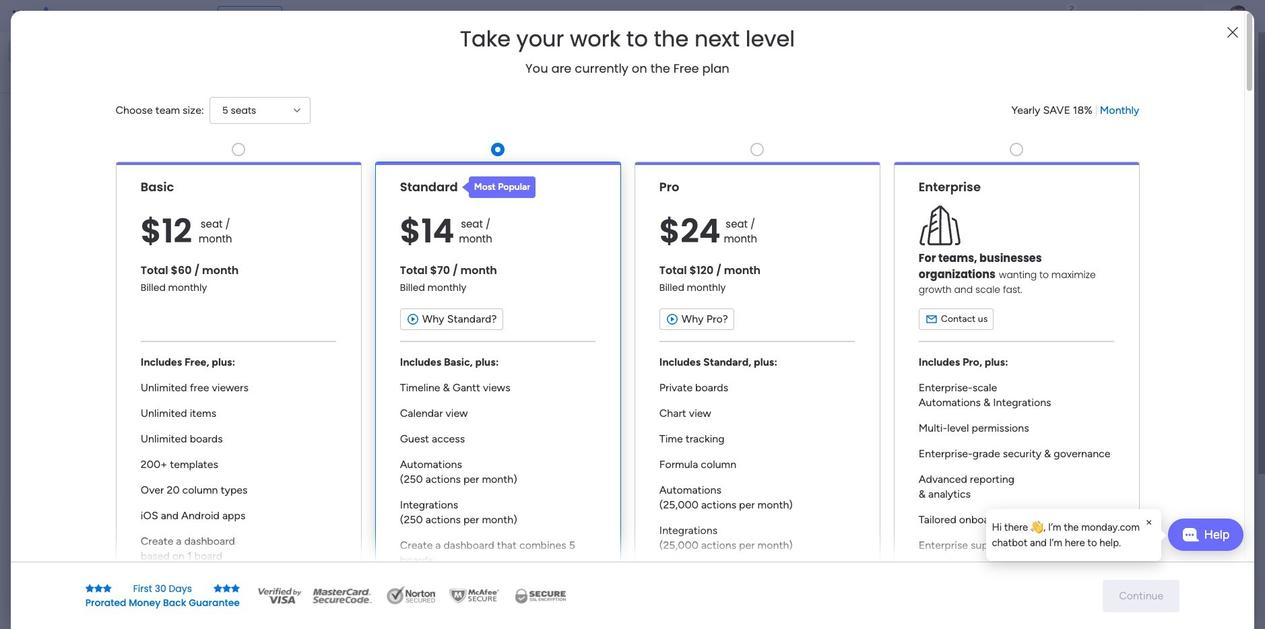 Task type: describe. For each thing, give the bounding box(es) containing it.
billing cycle selection group
[[1012, 103, 1140, 118]]

terry turtle image
[[280, 554, 307, 581]]

circle o image
[[1023, 161, 1032, 171]]

section head inside standard tier selected 'option'
[[462, 176, 536, 198]]

remove from favorites image
[[458, 246, 471, 260]]

norton secured image
[[381, 586, 442, 606]]

4 star image from the left
[[231, 584, 240, 593]]

2 vertical spatial option
[[0, 159, 172, 162]]

mcafee secure image
[[447, 586, 501, 606]]

chat bot icon image
[[1182, 528, 1199, 542]]

component image
[[741, 267, 753, 279]]

help image
[[1178, 9, 1191, 23]]

mastercard secure code image
[[309, 586, 376, 606]]

basic tier selected option
[[116, 162, 362, 608]]

close recently visited image
[[249, 110, 265, 126]]

see plans image
[[224, 9, 236, 24]]

pro tier selected option
[[634, 162, 880, 608]]

tier options list box
[[116, 137, 1140, 608]]

1 vertical spatial option
[[8, 63, 164, 85]]

update feed image
[[1056, 9, 1069, 23]]

0 vertical spatial option
[[8, 40, 164, 62]]

2 star image from the left
[[103, 584, 112, 593]]



Task type: vqa. For each thing, say whether or not it's contained in the screenshot.
leftmost "lottie animation" element
no



Task type: locate. For each thing, give the bounding box(es) containing it.
0 horizontal spatial add to favorites image
[[458, 411, 471, 425]]

2 element
[[385, 507, 401, 524], [385, 507, 401, 524]]

list box
[[0, 157, 172, 479]]

standard tier selected option
[[375, 162, 621, 608]]

option
[[8, 40, 164, 62], [8, 63, 164, 85], [0, 159, 172, 162]]

help center element
[[1003, 556, 1205, 610]]

terry turtle image down terry turtle icon
[[280, 603, 307, 629]]

star image
[[85, 584, 94, 593], [103, 584, 112, 593], [214, 584, 222, 593], [231, 584, 240, 593]]

2 star image from the left
[[222, 584, 231, 593]]

2 image
[[1066, 1, 1078, 16]]

templates image image
[[1015, 271, 1193, 364]]

0 horizontal spatial terry turtle image
[[280, 603, 307, 629]]

0 horizontal spatial star image
[[94, 584, 103, 593]]

3 star image from the left
[[214, 584, 222, 593]]

public dashboard image
[[741, 246, 756, 261]]

select product image
[[12, 9, 26, 23]]

quick search results list box
[[249, 126, 970, 470]]

ssl encrypted image
[[507, 586, 574, 606]]

check circle image
[[1023, 144, 1032, 154]]

star image
[[94, 584, 103, 593], [222, 584, 231, 593]]

1 vertical spatial add to favorites image
[[458, 411, 471, 425]]

0 vertical spatial add to favorites image
[[933, 246, 947, 260]]

1 horizontal spatial terry turtle image
[[1228, 5, 1249, 27]]

1 star image from the left
[[94, 584, 103, 593]]

1 horizontal spatial star image
[[222, 584, 231, 593]]

notifications image
[[1026, 9, 1040, 23]]

invite members image
[[1086, 9, 1099, 23]]

heading
[[460, 27, 795, 51]]

search everything image
[[1148, 9, 1162, 23]]

1 vertical spatial terry turtle image
[[280, 603, 307, 629]]

terry turtle image right help 'image'
[[1228, 5, 1249, 27]]

verified by visa image
[[256, 586, 303, 606]]

1 horizontal spatial add to favorites image
[[933, 246, 947, 260]]

section head
[[462, 176, 536, 198]]

0 vertical spatial terry turtle image
[[1228, 5, 1249, 27]]

monday marketplace image
[[1115, 9, 1129, 23]]

1 star image from the left
[[85, 584, 94, 593]]

terry turtle image
[[1228, 5, 1249, 27], [280, 603, 307, 629]]

getting started element
[[1003, 491, 1205, 545]]

add to favorites image
[[933, 246, 947, 260], [458, 411, 471, 425]]

dialog
[[987, 509, 1162, 561]]

enterprise tier selected option
[[894, 162, 1140, 608]]



